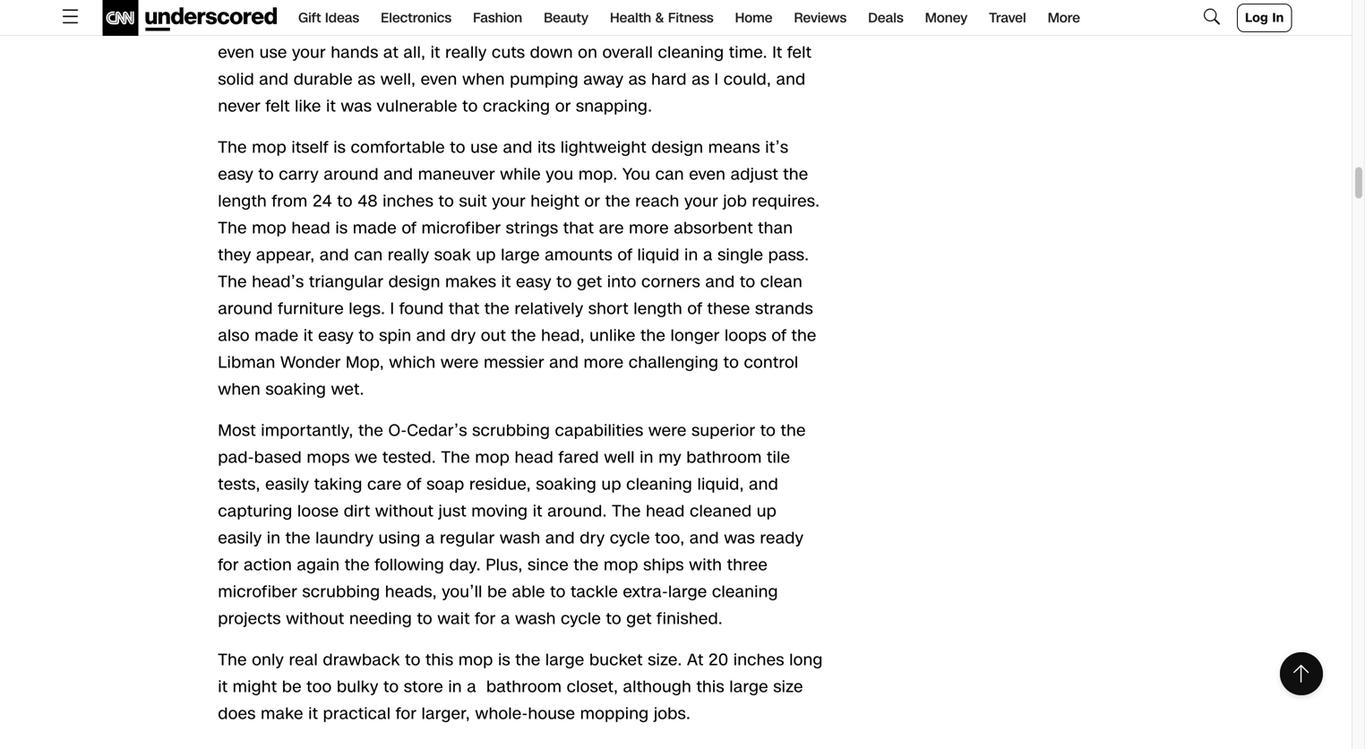 Task type: describe. For each thing, give the bounding box(es) containing it.
and down tile
[[749, 473, 779, 496]]

fared
[[559, 446, 599, 469]]

extra-
[[623, 581, 669, 603]]

20
[[709, 649, 729, 671]]

these
[[708, 298, 751, 320]]

0 vertical spatial is
[[334, 136, 346, 159]]

to left use
[[450, 136, 466, 159]]

were inside the mop itself is comfortable to use and its lightweight design means it's easy to carry around and maneuver while you mop. you can even adjust the length from 24 to 48 inches to suit your height or the reach your job requires. the mop head is made of microfiber strings that are more absorbent than they appear, and can really soak up large amounts of liquid in a single pass. the head's triangular design makes it easy to get into corners and to clean around furniture legs. i found that the relatively short length of these strands also made it easy to spin and dry out the head, unlike the longer loops of the libman wonder mop, which were messier and more challenging to control when soaking wet.
[[441, 351, 479, 374]]

1 vertical spatial this
[[697, 676, 725, 698]]

legs.
[[349, 298, 385, 320]]

inches inside the mop itself is comfortable to use and its lightweight design means it's easy to carry around and maneuver while you mop. you can even adjust the length from 24 to 48 inches to suit your height or the reach your job requires. the mop head is made of microfiber strings that are more absorbent than they appear, and can really soak up large amounts of liquid in a single pass. the head's triangular design makes it easy to get into corners and to clean around furniture legs. i found that the relatively short length of these strands also made it easy to spin and dry out the head, unlike the longer loops of the libman wonder mop, which were messier and more challenging to control when soaking wet.
[[383, 190, 434, 212]]

action
[[244, 554, 292, 576]]

1 horizontal spatial head
[[515, 446, 554, 469]]

to down loops at the top
[[724, 351, 739, 374]]

of up into
[[618, 244, 633, 266]]

0 horizontal spatial without
[[286, 608, 345, 630]]

you'll
[[442, 581, 483, 603]]

was
[[724, 527, 755, 549]]

ideas
[[325, 9, 360, 27]]

to up tile
[[761, 419, 776, 442]]

the up tile
[[781, 419, 806, 442]]

0 horizontal spatial can
[[354, 244, 383, 266]]

large up closet,
[[546, 649, 585, 671]]

health
[[610, 9, 652, 27]]

1 vertical spatial around
[[218, 298, 273, 320]]

gift ideas link
[[298, 0, 360, 36]]

and down found
[[417, 324, 446, 347]]

to down tackle
[[606, 608, 622, 630]]

get inside most importantly, the o-cedar's scrubbing capabilities were superior to the pad-based mops we tested. the mop head fared well in my bathroom tile tests, easily taking care of soap residue, soaking up cleaning liquid, and capturing loose dirt without just moving it around. the head cleaned up easily in the laundry using a regular wash and dry cycle too, and was ready for action again the following day. plus, since the mop ships with three microfiber scrubbing heads, you'll be able to tackle extra-large cleaning projects without needing to wait for a wash cycle to get finished.
[[627, 608, 652, 630]]

gift
[[298, 9, 321, 27]]

0 vertical spatial wash
[[500, 527, 541, 549]]

a inside the mop itself is comfortable to use and its lightweight design means it's easy to carry around and maneuver while you mop. you can even adjust the length from 24 to 48 inches to suit your height or the reach your job requires. the mop head is made of microfiber strings that are more absorbent than they appear, and can really soak up large amounts of liquid in a single pass. the head's triangular design makes it easy to get into corners and to clean around furniture legs. i found that the relatively short length of these strands also made it easy to spin and dry out the head, unlike the longer loops of the libman wonder mop, which were messier and more challenging to control when soaking wet.
[[704, 244, 713, 266]]

gift ideas
[[298, 9, 360, 27]]

2 vertical spatial up
[[757, 500, 777, 523]]

day.
[[450, 554, 481, 576]]

of up longer
[[688, 298, 703, 320]]

0 vertical spatial easily
[[265, 473, 309, 496]]

makes
[[446, 271, 497, 293]]

money link
[[925, 0, 968, 36]]

in
[[1273, 9, 1285, 26]]

1 vertical spatial is
[[336, 217, 348, 239]]

0 horizontal spatial this
[[426, 649, 454, 671]]

underscored link
[[103, 0, 277, 36]]

itself
[[292, 136, 329, 159]]

finished.
[[657, 608, 723, 630]]

travel link
[[990, 0, 1027, 36]]

search icon image
[[1202, 6, 1223, 27]]

challenging
[[629, 351, 719, 374]]

practical
[[323, 703, 391, 725]]

1 vertical spatial wash
[[515, 608, 556, 630]]

it down 'too'
[[309, 703, 318, 725]]

jobs.
[[654, 703, 691, 725]]

and up the since
[[546, 527, 575, 549]]

to down single on the right top of the page
[[740, 271, 756, 293]]

1 vertical spatial a
[[426, 527, 435, 549]]

tackle
[[571, 581, 618, 603]]

money
[[925, 9, 968, 27]]

it up does
[[218, 676, 228, 698]]

its
[[538, 136, 556, 159]]

of down strands
[[772, 324, 787, 347]]

24
[[313, 190, 332, 212]]

store
[[404, 676, 444, 698]]

2 vertical spatial head
[[646, 500, 685, 523]]

0 vertical spatial scrubbing
[[473, 419, 550, 442]]

long
[[790, 649, 823, 671]]

2 horizontal spatial for
[[475, 608, 496, 630]]

carry
[[279, 163, 319, 186]]

while
[[500, 163, 541, 186]]

short
[[589, 298, 629, 320]]

cedar's
[[407, 419, 468, 442]]

heads,
[[385, 581, 437, 603]]

to left "suit" at the top left
[[439, 190, 454, 212]]

2 vertical spatial easy
[[318, 324, 354, 347]]

to left carry in the left top of the page
[[259, 163, 274, 186]]

dry inside most importantly, the o-cedar's scrubbing capabilities were superior to the pad-based mops we tested. the mop head fared well in my bathroom tile tests, easily taking care of soap residue, soaking up cleaning liquid, and capturing loose dirt without just moving it around. the head cleaned up easily in the laundry using a regular wash and dry cycle too, and was ready for action again the following day. plus, since the mop ships with three microfiber scrubbing heads, you'll be able to tackle extra-large cleaning projects without needing to wait for a wash cycle to get finished.
[[580, 527, 605, 549]]

the right around.
[[612, 500, 641, 523]]

fitness
[[668, 9, 714, 27]]

the up soap on the bottom left of the page
[[441, 446, 470, 469]]

1 horizontal spatial around
[[324, 163, 379, 186]]

and up the these
[[706, 271, 735, 293]]

are
[[599, 217, 624, 239]]

just
[[439, 500, 467, 523]]

too,
[[655, 527, 685, 549]]

to left the store
[[384, 676, 399, 698]]

and up while
[[503, 136, 533, 159]]

soak
[[434, 244, 471, 266]]

ships
[[644, 554, 684, 576]]

the up they
[[218, 217, 247, 239]]

the left itself at the left top
[[218, 136, 247, 159]]

suit
[[459, 190, 487, 212]]

and down head,
[[550, 351, 579, 374]]

drawback
[[323, 649, 400, 671]]

it right makes
[[502, 271, 511, 293]]

pad-
[[218, 446, 254, 469]]

really
[[388, 244, 430, 266]]

liquid
[[638, 244, 680, 266]]

cleaned
[[690, 500, 752, 523]]

more
[[1048, 9, 1081, 27]]

bathroom inside the only real drawback to this mop is the large bucket size. at 20 inches long it might be too bulky to store in a  bathroom closet, although this large size does make it practical for larger, whole-house mopping jobs.
[[487, 676, 562, 698]]

to left wait in the left of the page
[[417, 608, 433, 630]]

mop up residue,
[[475, 446, 510, 469]]

1 horizontal spatial made
[[353, 217, 397, 239]]

for inside the only real drawback to this mop is the large bucket size. at 20 inches long it might be too bulky to store in a  bathroom closet, although this large size does make it practical for larger, whole-house mopping jobs.
[[396, 703, 417, 725]]

even
[[689, 163, 726, 186]]

strands
[[756, 298, 814, 320]]

strings
[[506, 217, 559, 239]]

home
[[735, 9, 773, 27]]

means
[[709, 136, 761, 159]]

the mop itself is comfortable to use and its lightweight design means it's easy to carry around and maneuver while you mop. you can even adjust the length from 24 to 48 inches to suit your height or the reach your job requires. the mop head is made of microfiber strings that are more absorbent than they appear, and can really soak up large amounts of liquid in a single pass. the head's triangular design makes it easy to get into corners and to clean around furniture legs. i found that the relatively short length of these strands also made it easy to spin and dry out the head, unlike the longer loops of the libman wonder mop, which were messier and more challenging to control when soaking wet.
[[218, 136, 820, 401]]

taking
[[314, 473, 363, 496]]

mop inside the only real drawback to this mop is the large bucket size. at 20 inches long it might be too bulky to store in a  bathroom closet, although this large size does make it practical for larger, whole-house mopping jobs.
[[459, 649, 493, 671]]

be inside most importantly, the o-cedar's scrubbing capabilities were superior to the pad-based mops we tested. the mop head fared well in my bathroom tile tests, easily taking care of soap residue, soaking up cleaning liquid, and capturing loose dirt without just moving it around. the head cleaned up easily in the laundry using a regular wash and dry cycle too, and was ready for action again the following day. plus, since the mop ships with three microfiber scrubbing heads, you'll be able to tackle extra-large cleaning projects without needing to wait for a wash cycle to get finished.
[[488, 581, 507, 603]]

of inside most importantly, the o-cedar's scrubbing capabilities were superior to the pad-based mops we tested. the mop head fared well in my bathroom tile tests, easily taking care of soap residue, soaking up cleaning liquid, and capturing loose dirt without just moving it around. the head cleaned up easily in the laundry using a regular wash and dry cycle too, and was ready for action again the following day. plus, since the mop ships with three microfiber scrubbing heads, you'll be able to tackle extra-large cleaning projects without needing to wait for a wash cycle to get finished.
[[407, 473, 422, 496]]

clean
[[761, 271, 803, 293]]

it up wonder
[[304, 324, 313, 347]]

although
[[623, 676, 692, 698]]

wonder
[[281, 351, 341, 374]]

the down they
[[218, 271, 247, 293]]

the only real drawback to this mop is the large bucket size. at 20 inches long it might be too bulky to store in a  bathroom closet, although this large size does make it practical for larger, whole-house mopping jobs.
[[218, 649, 823, 725]]

in left my
[[640, 446, 654, 469]]

and down comfortable
[[384, 163, 413, 186]]

needing
[[349, 608, 412, 630]]

the up the messier
[[511, 324, 537, 347]]

to down the since
[[550, 581, 566, 603]]

o-
[[389, 419, 407, 442]]

tile
[[767, 446, 791, 469]]

make
[[261, 703, 304, 725]]

2 your from the left
[[685, 190, 719, 212]]

is inside the only real drawback to this mop is the large bucket size. at 20 inches long it might be too bulky to store in a  bathroom closet, although this large size does make it practical for larger, whole-house mopping jobs.
[[498, 649, 511, 671]]

requires.
[[752, 190, 820, 212]]

spin
[[379, 324, 412, 347]]

1 horizontal spatial up
[[602, 473, 622, 496]]

regular
[[440, 527, 495, 549]]

electronics
[[381, 9, 452, 27]]

health & fitness
[[610, 9, 714, 27]]

out
[[481, 324, 506, 347]]

and up with at the right bottom
[[690, 527, 720, 549]]

the right "or"
[[606, 190, 631, 212]]

dry inside the mop itself is comfortable to use and its lightweight design means it's easy to carry around and maneuver while you mop. you can even adjust the length from 24 to 48 inches to suit your height or the reach your job requires. the mop head is made of microfiber strings that are more absorbent than they appear, and can really soak up large amounts of liquid in a single pass. the head's triangular design makes it easy to get into corners and to clean around furniture legs. i found that the relatively short length of these strands also made it easy to spin and dry out the head, unlike the longer loops of the libman wonder mop, which were messier and more challenging to control when soaking wet.
[[451, 324, 476, 347]]

large left size
[[730, 676, 769, 698]]

which
[[389, 351, 436, 374]]

get inside the mop itself is comfortable to use and its lightweight design means it's easy to carry around and maneuver while you mop. you can even adjust the length from 24 to 48 inches to suit your height or the reach your job requires. the mop head is made of microfiber strings that are more absorbent than they appear, and can really soak up large amounts of liquid in a single pass. the head's triangular design makes it easy to get into corners and to clean around furniture legs. i found that the relatively short length of these strands also made it easy to spin and dry out the head, unlike the longer loops of the libman wonder mop, which were messier and more challenging to control when soaking wet.
[[577, 271, 603, 293]]

the inside the only real drawback to this mop is the large bucket size. at 20 inches long it might be too bulky to store in a  bathroom closet, although this large size does make it practical for larger, whole-house mopping jobs.
[[516, 649, 541, 671]]

open menu icon image
[[60, 6, 81, 27]]

tested.
[[383, 446, 436, 469]]

head inside the mop itself is comfortable to use and its lightweight design means it's easy to carry around and maneuver while you mop. you can even adjust the length from 24 to 48 inches to suit your height or the reach your job requires. the mop head is made of microfiber strings that are more absorbent than they appear, and can really soak up large amounts of liquid in a single pass. the head's triangular design makes it easy to get into corners and to clean around furniture legs. i found that the relatively short length of these strands also made it easy to spin and dry out the head, unlike the longer loops of the libman wonder mop, which were messier and more challenging to control when soaking wet.
[[292, 217, 331, 239]]

health & fitness link
[[610, 0, 714, 36]]

soaking inside the mop itself is comfortable to use and its lightweight design means it's easy to carry around and maneuver while you mop. you can even adjust the length from 24 to 48 inches to suit your height or the reach your job requires. the mop head is made of microfiber strings that are more absorbent than they appear, and can really soak up large amounts of liquid in a single pass. the head's triangular design makes it easy to get into corners and to clean around furniture legs. i found that the relatively short length of these strands also made it easy to spin and dry out the head, unlike the longer loops of the libman wonder mop, which were messier and more challenging to control when soaking wet.
[[266, 378, 326, 401]]

1 horizontal spatial that
[[564, 217, 594, 239]]

reach
[[636, 190, 680, 212]]

longer
[[671, 324, 720, 347]]

the down the loose
[[286, 527, 311, 549]]

liquid,
[[698, 473, 744, 496]]

0 horizontal spatial for
[[218, 554, 239, 576]]

since
[[528, 554, 569, 576]]

head,
[[541, 324, 585, 347]]

and up triangular
[[320, 244, 349, 266]]

or
[[585, 190, 601, 212]]



Task type: locate. For each thing, give the bounding box(es) containing it.
0 horizontal spatial microfiber
[[218, 581, 298, 603]]

does
[[218, 703, 256, 725]]

0 vertical spatial bathroom
[[687, 446, 762, 469]]

up
[[476, 244, 496, 266], [602, 473, 622, 496], [757, 500, 777, 523]]

your down while
[[492, 190, 526, 212]]

dry down around.
[[580, 527, 605, 549]]

is up whole-
[[498, 649, 511, 671]]

use
[[471, 136, 498, 159]]

were right which
[[441, 351, 479, 374]]

superior
[[692, 419, 756, 442]]

mop.
[[579, 163, 618, 186]]

0 vertical spatial cleaning
[[627, 473, 693, 496]]

made up libman
[[255, 324, 299, 347]]

0 vertical spatial design
[[652, 136, 704, 159]]

also
[[218, 324, 250, 347]]

head
[[292, 217, 331, 239], [515, 446, 554, 469], [646, 500, 685, 523]]

a right using
[[426, 527, 435, 549]]

1 vertical spatial be
[[282, 676, 302, 698]]

0 horizontal spatial cycle
[[561, 608, 601, 630]]

easy left carry in the left top of the page
[[218, 163, 254, 186]]

large inside the mop itself is comfortable to use and its lightweight design means it's easy to carry around and maneuver while you mop. you can even adjust the length from 24 to 48 inches to suit your height or the reach your job requires. the mop head is made of microfiber strings that are more absorbent than they appear, and can really soak up large amounts of liquid in a single pass. the head's triangular design makes it easy to get into corners and to clean around furniture legs. i found that the relatively short length of these strands also made it easy to spin and dry out the head, unlike the longer loops of the libman wonder mop, which were messier and more challenging to control when soaking wet.
[[501, 244, 540, 266]]

0 vertical spatial without
[[375, 500, 434, 523]]

1 vertical spatial head
[[515, 446, 554, 469]]

were up my
[[649, 419, 687, 442]]

loops
[[725, 324, 767, 347]]

0 horizontal spatial soaking
[[266, 378, 326, 401]]

the left o-
[[359, 419, 384, 442]]

mop,
[[346, 351, 384, 374]]

most
[[218, 419, 256, 442]]

soaking inside most importantly, the o-cedar's scrubbing capabilities were superior to the pad-based mops we tested. the mop head fared well in my bathroom tile tests, easily taking care of soap residue, soaking up cleaning liquid, and capturing loose dirt without just moving it around. the head cleaned up easily in the laundry using a regular wash and dry cycle too, and was ready for action again the following day. plus, since the mop ships with three microfiber scrubbing heads, you'll be able to tackle extra-large cleaning projects without needing to wait for a wash cycle to get finished.
[[536, 473, 597, 496]]

0 horizontal spatial inches
[[383, 190, 434, 212]]

underscored image
[[103, 0, 277, 36]]

0 horizontal spatial scrubbing
[[302, 581, 380, 603]]

in inside the only real drawback to this mop is the large bucket size. at 20 inches long it might be too bulky to store in a  bathroom closet, although this large size does make it practical for larger, whole-house mopping jobs.
[[449, 676, 462, 698]]

1 vertical spatial can
[[354, 244, 383, 266]]

0 vertical spatial easy
[[218, 163, 254, 186]]

1 horizontal spatial scrubbing
[[473, 419, 550, 442]]

the up challenging
[[641, 324, 666, 347]]

more down unlike at the left of page
[[584, 351, 624, 374]]

0 vertical spatial a
[[704, 244, 713, 266]]

head down 24
[[292, 217, 331, 239]]

0 vertical spatial cycle
[[610, 527, 650, 549]]

the down strands
[[792, 324, 817, 347]]

bulky
[[337, 676, 379, 698]]

well
[[604, 446, 635, 469]]

cleaning down the three
[[712, 581, 779, 603]]

of
[[402, 217, 417, 239], [618, 244, 633, 266], [688, 298, 703, 320], [772, 324, 787, 347], [407, 473, 422, 496]]

of down 'tested.'
[[407, 473, 422, 496]]

0 vertical spatial dry
[[451, 324, 476, 347]]

1 vertical spatial design
[[389, 271, 441, 293]]

1 vertical spatial without
[[286, 608, 345, 630]]

1 horizontal spatial easy
[[318, 324, 354, 347]]

closet,
[[567, 676, 619, 698]]

corners
[[642, 271, 701, 293]]

1 horizontal spatial cleaning
[[712, 581, 779, 603]]

soaking up around.
[[536, 473, 597, 496]]

1 horizontal spatial dry
[[580, 527, 605, 549]]

following
[[375, 554, 445, 576]]

around up 48
[[324, 163, 379, 186]]

1 horizontal spatial can
[[656, 163, 685, 186]]

1 your from the left
[[492, 190, 526, 212]]

than
[[758, 217, 793, 239]]

the inside the only real drawback to this mop is the large bucket size. at 20 inches long it might be too bulky to store in a  bathroom closet, although this large size does make it practical for larger, whole-house mopping jobs.
[[218, 649, 247, 671]]

wait
[[438, 608, 470, 630]]

lightweight
[[561, 136, 647, 159]]

my
[[659, 446, 682, 469]]

1 vertical spatial made
[[255, 324, 299, 347]]

0 vertical spatial head
[[292, 217, 331, 239]]

cleaning
[[627, 473, 693, 496], [712, 581, 779, 603]]

1 horizontal spatial soaking
[[536, 473, 597, 496]]

up up ready
[[757, 500, 777, 523]]

1 horizontal spatial length
[[634, 298, 683, 320]]

a
[[704, 244, 713, 266], [426, 527, 435, 549], [501, 608, 510, 630]]

1 vertical spatial scrubbing
[[302, 581, 380, 603]]

cleaning down my
[[627, 473, 693, 496]]

1 vertical spatial get
[[627, 608, 652, 630]]

0 vertical spatial soaking
[[266, 378, 326, 401]]

2 horizontal spatial up
[[757, 500, 777, 523]]

easy up relatively
[[516, 271, 552, 293]]

get
[[577, 271, 603, 293], [627, 608, 652, 630]]

capturing
[[218, 500, 293, 523]]

microfiber inside most importantly, the o-cedar's scrubbing capabilities were superior to the pad-based mops we tested. the mop head fared well in my bathroom tile tests, easily taking care of soap residue, soaking up cleaning liquid, and capturing loose dirt without just moving it around. the head cleaned up easily in the laundry using a regular wash and dry cycle too, and was ready for action again the following day. plus, since the mop ships with three microfiber scrubbing heads, you'll be able to tackle extra-large cleaning projects without needing to wait for a wash cycle to get finished.
[[218, 581, 298, 603]]

made
[[353, 217, 397, 239], [255, 324, 299, 347]]

travel
[[990, 9, 1027, 27]]

is up triangular
[[336, 217, 348, 239]]

it inside most importantly, the o-cedar's scrubbing capabilities were superior to the pad-based mops we tested. the mop head fared well in my bathroom tile tests, easily taking care of soap residue, soaking up cleaning liquid, and capturing loose dirt without just moving it around. the head cleaned up easily in the laundry using a regular wash and dry cycle too, and was ready for action again the following day. plus, since the mop ships with three microfiber scrubbing heads, you'll be able to tackle extra-large cleaning projects without needing to wait for a wash cycle to get finished.
[[533, 500, 543, 523]]

most importantly, the o-cedar's scrubbing capabilities were superior to the pad-based mops we tested. the mop head fared well in my bathroom tile tests, easily taking care of soap residue, soaking up cleaning liquid, and capturing loose dirt without just moving it around. the head cleaned up easily in the laundry using a regular wash and dry cycle too, and was ready for action again the following day. plus, since the mop ships with three microfiber scrubbing heads, you'll be able to tackle extra-large cleaning projects without needing to wait for a wash cycle to get finished.
[[218, 419, 806, 630]]

1 vertical spatial inches
[[734, 649, 785, 671]]

scrubbing up residue,
[[473, 419, 550, 442]]

furniture
[[278, 298, 344, 320]]

large inside most importantly, the o-cedar's scrubbing capabilities were superior to the pad-based mops we tested. the mop head fared well in my bathroom tile tests, easily taking care of soap residue, soaking up cleaning liquid, and capturing loose dirt without just moving it around. the head cleaned up easily in the laundry using a regular wash and dry cycle too, and was ready for action again the following day. plus, since the mop ships with three microfiber scrubbing heads, you'll be able to tackle extra-large cleaning projects without needing to wait for a wash cycle to get finished.
[[668, 581, 708, 603]]

cycle
[[610, 527, 650, 549], [561, 608, 601, 630]]

bathroom inside most importantly, the o-cedar's scrubbing capabilities were superior to the pad-based mops we tested. the mop head fared well in my bathroom tile tests, easily taking care of soap residue, soaking up cleaning liquid, and capturing loose dirt without just moving it around. the head cleaned up easily in the laundry using a regular wash and dry cycle too, and was ready for action again the following day. plus, since the mop ships with three microfiber scrubbing heads, you'll be able to tackle extra-large cleaning projects without needing to wait for a wash cycle to get finished.
[[687, 446, 762, 469]]

1 vertical spatial soaking
[[536, 473, 597, 496]]

microfiber inside the mop itself is comfortable to use and its lightweight design means it's easy to carry around and maneuver while you mop. you can even adjust the length from 24 to 48 inches to suit your height or the reach your job requires. the mop head is made of microfiber strings that are more absorbent than they appear, and can really soak up large amounts of liquid in a single pass. the head's triangular design makes it easy to get into corners and to clean around furniture legs. i found that the relatively short length of these strands also made it easy to spin and dry out the head, unlike the longer loops of the libman wonder mop, which were messier and more challenging to control when soaking wet.
[[422, 217, 501, 239]]

0 horizontal spatial were
[[441, 351, 479, 374]]

design up even
[[652, 136, 704, 159]]

easily
[[265, 473, 309, 496], [218, 527, 262, 549]]

that up amounts
[[564, 217, 594, 239]]

the up the house
[[516, 649, 541, 671]]

2 vertical spatial a
[[501, 608, 510, 630]]

adjust
[[731, 163, 779, 186]]

we
[[355, 446, 378, 469]]

0 vertical spatial made
[[353, 217, 397, 239]]

to right 24
[[337, 190, 353, 212]]

for
[[218, 554, 239, 576], [475, 608, 496, 630], [396, 703, 417, 725]]

1 vertical spatial bathroom
[[487, 676, 562, 698]]

plus,
[[486, 554, 523, 576]]

from
[[272, 190, 308, 212]]

easily down based
[[265, 473, 309, 496]]

0 vertical spatial get
[[577, 271, 603, 293]]

can
[[656, 163, 685, 186], [354, 244, 383, 266]]

it right moving
[[533, 500, 543, 523]]

residue,
[[470, 473, 531, 496]]

for right wait in the left of the page
[[475, 608, 496, 630]]

1 horizontal spatial get
[[627, 608, 652, 630]]

maneuver
[[418, 163, 495, 186]]

beauty
[[544, 9, 589, 27]]

without up the real
[[286, 608, 345, 630]]

soaking down wonder
[[266, 378, 326, 401]]

get down extra-
[[627, 608, 652, 630]]

electronics link
[[381, 0, 452, 36]]

tests,
[[218, 473, 261, 496]]

your
[[492, 190, 526, 212], [685, 190, 719, 212]]

up down well
[[602, 473, 622, 496]]

into
[[608, 271, 637, 293]]

0 horizontal spatial get
[[577, 271, 603, 293]]

without
[[375, 500, 434, 523], [286, 608, 345, 630]]

can up reach
[[656, 163, 685, 186]]

you
[[623, 163, 651, 186]]

wash down the able
[[515, 608, 556, 630]]

1 horizontal spatial bathroom
[[687, 446, 762, 469]]

laundry
[[316, 527, 374, 549]]

length left from
[[218, 190, 267, 212]]

when
[[218, 378, 261, 401]]

pass.
[[769, 244, 810, 266]]

1 vertical spatial that
[[449, 298, 480, 320]]

in inside the mop itself is comfortable to use and its lightweight design means it's easy to carry around and maneuver while you mop. you can even adjust the length from 24 to 48 inches to suit your height or the reach your job requires. the mop head is made of microfiber strings that are more absorbent than they appear, and can really soak up large amounts of liquid in a single pass. the head's triangular design makes it easy to get into corners and to clean around furniture legs. i found that the relatively short length of these strands also made it easy to spin and dry out the head, unlike the longer loops of the libman wonder mop, which were messier and more challenging to control when soaking wet.
[[685, 244, 699, 266]]

in right the liquid
[[685, 244, 699, 266]]

0 horizontal spatial design
[[389, 271, 441, 293]]

deals link
[[869, 0, 904, 36]]

size.
[[648, 649, 682, 671]]

for left action
[[218, 554, 239, 576]]

to down legs.
[[359, 324, 374, 347]]

1 vertical spatial microfiber
[[218, 581, 298, 603]]

the up the "might"
[[218, 649, 247, 671]]

this
[[426, 649, 454, 671], [697, 676, 725, 698]]

large down strings
[[501, 244, 540, 266]]

it
[[502, 271, 511, 293], [304, 324, 313, 347], [533, 500, 543, 523], [218, 676, 228, 698], [309, 703, 318, 725]]

projects
[[218, 608, 281, 630]]

0 horizontal spatial easily
[[218, 527, 262, 549]]

three
[[727, 554, 768, 576]]

the up out
[[485, 298, 510, 320]]

2 vertical spatial for
[[396, 703, 417, 725]]

real
[[289, 649, 318, 671]]

0 vertical spatial length
[[218, 190, 267, 212]]

0 horizontal spatial a
[[426, 527, 435, 549]]

1 vertical spatial dry
[[580, 527, 605, 549]]

1 vertical spatial cycle
[[561, 608, 601, 630]]

your down even
[[685, 190, 719, 212]]

dry left out
[[451, 324, 476, 347]]

0 vertical spatial be
[[488, 581, 507, 603]]

single
[[718, 244, 764, 266]]

can up triangular
[[354, 244, 383, 266]]

1 vertical spatial for
[[475, 608, 496, 630]]

capabilities
[[555, 419, 644, 442]]

0 horizontal spatial head
[[292, 217, 331, 239]]

1 horizontal spatial a
[[501, 608, 510, 630]]

0 vertical spatial up
[[476, 244, 496, 266]]

head's
[[252, 271, 304, 293]]

0 vertical spatial around
[[324, 163, 379, 186]]

head up too,
[[646, 500, 685, 523]]

0 vertical spatial this
[[426, 649, 454, 671]]

to down amounts
[[557, 271, 572, 293]]

to up the store
[[405, 649, 421, 671]]

up up makes
[[476, 244, 496, 266]]

wash up the plus,
[[500, 527, 541, 549]]

1 horizontal spatial microfiber
[[422, 217, 501, 239]]

mop
[[252, 136, 287, 159], [252, 217, 287, 239], [475, 446, 510, 469], [604, 554, 639, 576], [459, 649, 493, 671]]

the
[[784, 163, 809, 186], [606, 190, 631, 212], [485, 298, 510, 320], [511, 324, 537, 347], [641, 324, 666, 347], [792, 324, 817, 347], [359, 419, 384, 442], [781, 419, 806, 442], [286, 527, 311, 549], [345, 554, 370, 576], [574, 554, 599, 576], [516, 649, 541, 671]]

the up tackle
[[574, 554, 599, 576]]

moving
[[472, 500, 528, 523]]

comfortable
[[351, 136, 445, 159]]

in up action
[[267, 527, 281, 549]]

1 horizontal spatial your
[[685, 190, 719, 212]]

bathroom
[[687, 446, 762, 469], [487, 676, 562, 698]]

is right itself at the left top
[[334, 136, 346, 159]]

1 horizontal spatial be
[[488, 581, 507, 603]]

easy down furniture
[[318, 324, 354, 347]]

1 vertical spatial length
[[634, 298, 683, 320]]

up inside the mop itself is comfortable to use and its lightweight design means it's easy to carry around and maneuver while you mop. you can even adjust the length from 24 to 48 inches to suit your height or the reach your job requires. the mop head is made of microfiber strings that are more absorbent than they appear, and can really soak up large amounts of liquid in a single pass. the head's triangular design makes it easy to get into corners and to clean around furniture legs. i found that the relatively short length of these strands also made it easy to spin and dry out the head, unlike the longer loops of the libman wonder mop, which were messier and more challenging to control when soaking wet.
[[476, 244, 496, 266]]

1 horizontal spatial design
[[652, 136, 704, 159]]

be left 'too'
[[282, 676, 302, 698]]

and
[[503, 136, 533, 159], [384, 163, 413, 186], [320, 244, 349, 266], [706, 271, 735, 293], [417, 324, 446, 347], [550, 351, 579, 374], [749, 473, 779, 496], [546, 527, 575, 549], [690, 527, 720, 549]]

0 horizontal spatial bathroom
[[487, 676, 562, 698]]

0 horizontal spatial more
[[584, 351, 624, 374]]

at
[[687, 649, 704, 671]]

of up the really
[[402, 217, 417, 239]]

1 horizontal spatial more
[[629, 217, 669, 239]]

libman
[[218, 351, 276, 374]]

0 horizontal spatial that
[[449, 298, 480, 320]]

the up requires.
[[784, 163, 809, 186]]

home link
[[735, 0, 773, 36]]

0 horizontal spatial dry
[[451, 324, 476, 347]]

relatively
[[515, 298, 584, 320]]

0 horizontal spatial be
[[282, 676, 302, 698]]

triangular
[[309, 271, 384, 293]]

get down amounts
[[577, 271, 603, 293]]

bathroom up whole-
[[487, 676, 562, 698]]

microfiber up soak
[[422, 217, 501, 239]]

1 horizontal spatial this
[[697, 676, 725, 698]]

mop up the appear,
[[252, 217, 287, 239]]

ready
[[760, 527, 804, 549]]

scrubbing
[[473, 419, 550, 442], [302, 581, 380, 603]]

inches inside the only real drawback to this mop is the large bucket size. at 20 inches long it might be too bulky to store in a  bathroom closet, although this large size does make it practical for larger, whole-house mopping jobs.
[[734, 649, 785, 671]]

the
[[218, 136, 247, 159], [218, 217, 247, 239], [218, 271, 247, 293], [441, 446, 470, 469], [612, 500, 641, 523], [218, 649, 247, 671]]

0 vertical spatial that
[[564, 217, 594, 239]]

2 vertical spatial is
[[498, 649, 511, 671]]

mops
[[307, 446, 350, 469]]

be inside the only real drawback to this mop is the large bucket size. at 20 inches long it might be too bulky to store in a  bathroom closet, although this large size does make it practical for larger, whole-house mopping jobs.
[[282, 676, 302, 698]]

1 horizontal spatial without
[[375, 500, 434, 523]]

0 horizontal spatial length
[[218, 190, 267, 212]]

i
[[390, 298, 395, 320]]

in up larger,
[[449, 676, 462, 698]]

larger,
[[422, 703, 470, 725]]

length down corners
[[634, 298, 683, 320]]

amounts
[[545, 244, 613, 266]]

1 horizontal spatial easily
[[265, 473, 309, 496]]

0 vertical spatial can
[[656, 163, 685, 186]]

1 vertical spatial cleaning
[[712, 581, 779, 603]]

mop up extra-
[[604, 554, 639, 576]]

without up using
[[375, 500, 434, 523]]

dirt
[[344, 500, 371, 523]]

scrubbing down again
[[302, 581, 380, 603]]

around up the also
[[218, 298, 273, 320]]

0 horizontal spatial your
[[492, 190, 526, 212]]

log in
[[1246, 9, 1285, 26]]

2 horizontal spatial head
[[646, 500, 685, 523]]

this down the 20
[[697, 676, 725, 698]]

be down the plus,
[[488, 581, 507, 603]]

0 vertical spatial were
[[441, 351, 479, 374]]

1 vertical spatial were
[[649, 419, 687, 442]]

1 vertical spatial up
[[602, 473, 622, 496]]

0 horizontal spatial around
[[218, 298, 273, 320]]

1 vertical spatial easy
[[516, 271, 552, 293]]

around.
[[548, 500, 607, 523]]

0 vertical spatial more
[[629, 217, 669, 239]]

wash
[[500, 527, 541, 549], [515, 608, 556, 630]]

2 horizontal spatial a
[[704, 244, 713, 266]]

mop up carry in the left top of the page
[[252, 136, 287, 159]]

the down laundry
[[345, 554, 370, 576]]

1 horizontal spatial for
[[396, 703, 417, 725]]

1 vertical spatial easily
[[218, 527, 262, 549]]

were inside most importantly, the o-cedar's scrubbing capabilities were superior to the pad-based mops we tested. the mop head fared well in my bathroom tile tests, easily taking care of soap residue, soaking up cleaning liquid, and capturing loose dirt without just moving it around. the head cleaned up easily in the laundry using a regular wash and dry cycle too, and was ready for action again the following day. plus, since the mop ships with three microfiber scrubbing heads, you'll be able to tackle extra-large cleaning projects without needing to wait for a wash cycle to get finished.
[[649, 419, 687, 442]]

a down absorbent
[[704, 244, 713, 266]]

were
[[441, 351, 479, 374], [649, 419, 687, 442]]



Task type: vqa. For each thing, say whether or not it's contained in the screenshot.
rightmost more
yes



